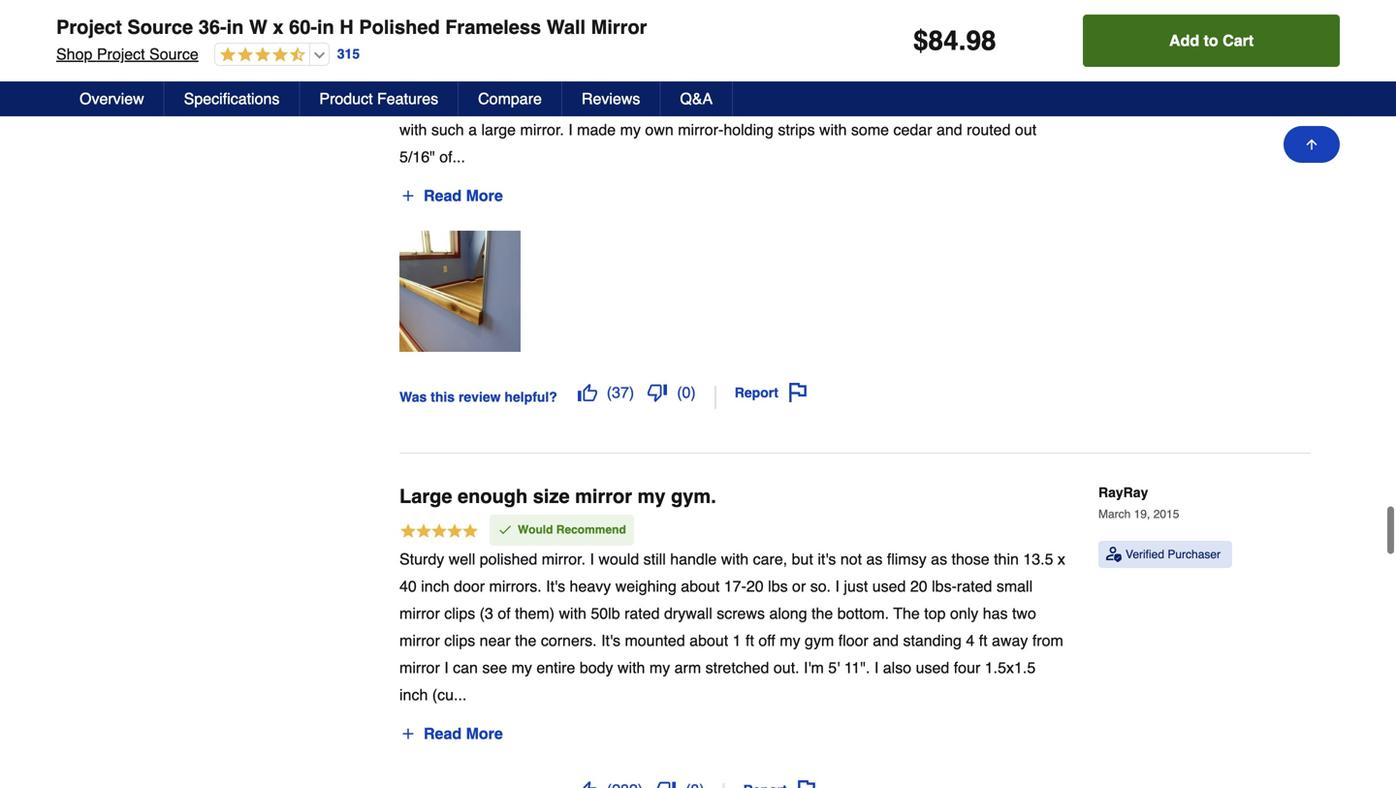 Task type: vqa. For each thing, say whether or not it's contained in the screenshot.
More to the top
yes



Task type: describe. For each thing, give the bounding box(es) containing it.
arm
[[675, 659, 701, 677]]

2 horizontal spatial is
[[957, 94, 968, 112]]

clips inside ordered a gym set due to coronavirus closing the gym, installed this in the gym area. what can i say, it's a mirror, it's big, and the price is absurdly good. i just wanted to add my thoughts on installation. i think the low ratings mostly result from installation issues. i purchased some clips but they are exactly 1/4". that will only work well if the wall is perfectly flat, which is hard to do with such a large mirror. i made my own mirror-holding strips with some cedar and routed out 5/16" of...
[[1016, 67, 1047, 85]]

they
[[425, 94, 455, 112]]

37
[[612, 384, 629, 402]]

i up (cu...
[[444, 659, 449, 677]]

1.5x1.5
[[985, 659, 1036, 677]]

can inside ordered a gym set due to coronavirus closing the gym, installed this in the gym area. what can i say, it's a mirror, it's big, and the price is absurdly good. i just wanted to add my thoughts on installation. i think the low ratings mostly result from installation issues. i purchased some clips but they are exactly 1/4". that will only work well if the wall is perfectly flat, which is hard to do with such a large mirror. i made my own mirror-holding strips with some cedar and routed out 5/16" of...
[[1026, 12, 1051, 30]]

x inside sturdy well polished mirror. i would still handle with care, but it's not as flimsy as those thin 13.5 x 40 inch door mirrors. it's heavy weighing about 17-20 lbs or so. i just used 20 lbs-rated small mirror clips (3 of them) with 50lb rated drywall screws along the bottom. the top only has two mirror clips near the corners. it's mounted about 1 ft off my gym floor and standing 4 ft away from mirror i can see my entire body with my arm stretched out. i'm 5' 11". i also used four 1.5x1.5 inch (cu...
[[1058, 550, 1066, 568]]

1 horizontal spatial some
[[974, 67, 1012, 85]]

i right what in the right top of the page
[[1056, 12, 1060, 30]]

( 0 )
[[677, 384, 696, 402]]

2 read more button from the top
[[399, 718, 504, 749]]

50lb
[[591, 604, 620, 622]]

rayray
[[1099, 485, 1148, 500]]

0 horizontal spatial is
[[661, 39, 672, 57]]

well inside sturdy well polished mirror. i would still handle with care, but it's not as flimsy as those thin 13.5 x 40 inch door mirrors. it's heavy weighing about 17-20 lbs or so. i just used 20 lbs-rated small mirror clips (3 of them) with 50lb rated drywall screws along the bottom. the top only has two mirror clips near the corners. it's mounted about 1 ft off my gym floor and standing 4 ft away from mirror i can see my entire body with my arm stretched out. i'm 5' 11". i also used four 1.5x1.5 inch (cu...
[[449, 550, 475, 568]]

recommend
[[556, 523, 626, 537]]

but inside ordered a gym set due to coronavirus closing the gym, installed this in the gym area. what can i say, it's a mirror, it's big, and the price is absurdly good. i just wanted to add my thoughts on installation. i think the low ratings mostly result from installation issues. i purchased some clips but they are exactly 1/4". that will only work well if the wall is perfectly flat, which is hard to do with such a large mirror. i made my own mirror-holding strips with some cedar and routed out 5/16" of...
[[399, 94, 421, 112]]

4.5 stars image
[[215, 47, 305, 64]]

add
[[1169, 32, 1200, 49]]

1 horizontal spatial in
[[317, 16, 334, 38]]

made
[[577, 121, 616, 139]]

overview button
[[60, 81, 165, 116]]

thoughts
[[947, 39, 1006, 57]]

can inside sturdy well polished mirror. i would still handle with care, but it's not as flimsy as those thin 13.5 x 40 inch door mirrors. it's heavy weighing about 17-20 lbs or so. i just used 20 lbs-rated small mirror clips (3 of them) with 50lb rated drywall screws along the bottom. the top only has two mirror clips near the corners. it's mounted about 1 ft off my gym floor and standing 4 ft away from mirror i can see my entire body with my arm stretched out. i'm 5' 11". i also used four 1.5x1.5 inch (cu...
[[453, 659, 478, 677]]

also
[[883, 659, 912, 677]]

perfectly
[[820, 94, 879, 112]]

features
[[377, 90, 438, 108]]

flag image
[[797, 780, 816, 788]]

rayray march 19, 2015
[[1099, 485, 1179, 521]]

the down them)
[[515, 632, 537, 650]]

think
[[490, 67, 523, 85]]

report button
[[728, 376, 814, 409]]

lbs
[[768, 577, 788, 595]]

my left 'own'
[[620, 121, 641, 139]]

h
[[340, 16, 354, 38]]

add to cart button
[[1083, 15, 1340, 67]]

ratings
[[581, 67, 627, 85]]

door
[[454, 577, 485, 595]]

2 ft from the left
[[979, 632, 988, 650]]

my right see at the bottom left of the page
[[512, 659, 532, 677]]

out
[[1015, 121, 1037, 139]]

( for 0
[[677, 384, 682, 402]]

1 horizontal spatial is
[[805, 94, 816, 112]]

2 vertical spatial a
[[468, 121, 477, 139]]

mirror. inside sturdy well polished mirror. i would still handle with care, but it's not as flimsy as those thin 13.5 x 40 inch door mirrors. it's heavy weighing about 17-20 lbs or so. i just used 20 lbs-rated small mirror clips (3 of them) with 50lb rated drywall screws along the bottom. the top only has two mirror clips near the corners. it's mounted about 1 ft off my gym floor and standing 4 ft away from mirror i can see my entire body with my arm stretched out. i'm 5' 11". i also used four 1.5x1.5 inch (cu...
[[542, 550, 586, 568]]

1 as from the left
[[866, 550, 883, 568]]

report
[[735, 385, 778, 401]]

more for second read more button from the bottom of the page
[[466, 187, 503, 205]]

0 vertical spatial a
[[461, 12, 469, 30]]

ordered
[[399, 12, 456, 30]]

0 horizontal spatial it's
[[431, 39, 450, 57]]

price
[[623, 39, 657, 57]]

1 vertical spatial clips
[[444, 604, 475, 622]]

installation
[[758, 67, 831, 85]]

q&a button
[[661, 81, 733, 116]]

product features
[[319, 90, 438, 108]]

handle
[[670, 550, 717, 568]]

my down mounted
[[650, 659, 670, 677]]

i left would
[[590, 550, 594, 568]]

more for second read more button
[[466, 725, 503, 743]]

add
[[891, 39, 917, 57]]

w
[[249, 16, 267, 38]]

13.5
[[1023, 550, 1053, 568]]

verified purchaser
[[1126, 548, 1221, 562]]

body
[[580, 659, 613, 677]]

of
[[498, 604, 511, 622]]

are
[[459, 94, 481, 112]]

flat,
[[883, 94, 908, 112]]

them)
[[515, 604, 555, 622]]

review
[[459, 389, 501, 405]]

11".
[[844, 659, 870, 677]]

the up 'add'
[[887, 12, 908, 30]]

98
[[966, 25, 996, 56]]

1
[[733, 632, 741, 650]]

flimsy
[[887, 550, 927, 568]]

1 vertical spatial a
[[454, 39, 463, 57]]

https://photos us.bazaarvoice.com/photo/2/cghvdg86bg93zxm/057f045c d6b2 5433 a464 09578cab8acb image
[[399, 231, 521, 352]]

60-
[[289, 16, 317, 38]]

2 as from the left
[[931, 550, 947, 568]]

the left gym,
[[717, 12, 738, 30]]

low
[[553, 67, 576, 85]]

care,
[[753, 550, 788, 568]]

would recommend
[[518, 523, 626, 537]]

read for second read more button from the bottom of the page
[[424, 187, 462, 205]]

1 vertical spatial and
[[937, 121, 963, 139]]

product features button
[[300, 81, 459, 116]]

good.
[[740, 39, 779, 57]]

or
[[792, 577, 806, 595]]

with up 17-
[[721, 550, 749, 568]]

1 vertical spatial thumb down image
[[657, 780, 676, 788]]

weighing
[[615, 577, 677, 595]]

mirror-
[[678, 121, 724, 139]]

shop
[[56, 45, 92, 63]]

verified
[[1126, 548, 1165, 562]]

compare
[[478, 90, 542, 108]]

1 horizontal spatial it's
[[515, 39, 534, 57]]

reviews button
[[562, 81, 661, 116]]

from inside ordered a gym set due to coronavirus closing the gym, installed this in the gym area. what can i say, it's a mirror, it's big, and the price is absurdly good. i just wanted to add my thoughts on installation. i think the low ratings mostly result from installation issues. i purchased some clips but they are exactly 1/4". that will only work well if the wall is perfectly flat, which is hard to do with such a large mirror. i made my own mirror-holding strips with some cedar and routed out 5/16" of...
[[723, 67, 754, 85]]

2 vertical spatial clips
[[444, 632, 475, 650]]

only inside ordered a gym set due to coronavirus closing the gym, installed this in the gym area. what can i say, it's a mirror, it's big, and the price is absurdly good. i just wanted to add my thoughts on installation. i think the low ratings mostly result from installation issues. i purchased some clips but they are exactly 1/4". that will only work well if the wall is perfectly flat, which is hard to do with such a large mirror. i made my own mirror-holding strips with some cedar and routed out 5/16" of...
[[635, 94, 663, 112]]

0 vertical spatial source
[[127, 16, 193, 38]]

arrow up image
[[1304, 137, 1320, 152]]

wall
[[774, 94, 800, 112]]

just inside ordered a gym set due to coronavirus closing the gym, installed this in the gym area. what can i say, it's a mirror, it's big, and the price is absurdly good. i just wanted to add my thoughts on installation. i think the low ratings mostly result from installation issues. i purchased some clips but they are exactly 1/4". that will only work well if the wall is perfectly flat, which is hard to do with such a large mirror. i made my own mirror-holding strips with some cedar and routed out 5/16" of...
[[791, 39, 816, 57]]

installed
[[781, 12, 838, 30]]

top
[[924, 604, 946, 622]]

(cu...
[[432, 686, 467, 704]]

i right good.
[[783, 39, 787, 57]]

2015
[[1154, 508, 1179, 521]]

enough
[[458, 485, 528, 508]]

to right due
[[562, 12, 575, 30]]

such
[[431, 121, 464, 139]]

it's inside sturdy well polished mirror. i would still handle with care, but it's not as flimsy as those thin 13.5 x 40 inch door mirrors. it's heavy weighing about 17-20 lbs or so. i just used 20 lbs-rated small mirror clips (3 of them) with 50lb rated drywall screws along the bottom. the top only has two mirror clips near the corners. it's mounted about 1 ft off my gym floor and standing 4 ft away from mirror i can see my entire body with my arm stretched out. i'm 5' 11". i also used four 1.5x1.5 inch (cu...
[[818, 550, 836, 568]]

1 read more button from the top
[[399, 181, 504, 212]]

hard
[[972, 94, 1003, 112]]

the down so.
[[812, 604, 833, 622]]

compare button
[[459, 81, 562, 116]]

1 horizontal spatial rated
[[957, 577, 992, 595]]

result
[[681, 67, 719, 85]]

read more for second read more button from the bottom of the page
[[424, 187, 503, 205]]

verified purchaser icon image
[[1106, 547, 1122, 563]]

$
[[913, 25, 928, 56]]

large
[[399, 485, 452, 508]]

0 horizontal spatial rated
[[625, 604, 660, 622]]

floor
[[838, 632, 869, 650]]

those
[[952, 550, 990, 568]]

would
[[599, 550, 639, 568]]

1 vertical spatial about
[[690, 632, 728, 650]]

i up flat,
[[888, 67, 893, 85]]

5'
[[828, 659, 840, 677]]

plus image for second read more button from the bottom of the page
[[400, 188, 416, 204]]

will
[[609, 94, 631, 112]]

) for ( 37 )
[[629, 384, 634, 402]]

$ 84 . 98
[[913, 25, 996, 56]]

due
[[532, 12, 558, 30]]

the right if
[[748, 94, 769, 112]]

see
[[482, 659, 507, 677]]

0 vertical spatial it's
[[546, 577, 565, 595]]

( for 37
[[607, 384, 612, 402]]

1 vertical spatial used
[[916, 659, 950, 677]]

i right so.
[[835, 577, 840, 595]]

reviews
[[582, 90, 640, 108]]

checkmark image
[[497, 522, 513, 538]]

mirror,
[[467, 39, 511, 57]]

drywall
[[664, 604, 712, 622]]



Task type: locate. For each thing, give the bounding box(es) containing it.
0 horizontal spatial ft
[[746, 632, 754, 650]]

just down not
[[844, 577, 868, 595]]

rated down those
[[957, 577, 992, 595]]

0 vertical spatial inch
[[421, 577, 450, 595]]

1 vertical spatial only
[[950, 604, 979, 622]]

1 horizontal spatial )
[[691, 384, 696, 402]]

1 vertical spatial well
[[449, 550, 475, 568]]

1 horizontal spatial it's
[[601, 632, 621, 650]]

read more for second read more button
[[424, 725, 503, 743]]

wanted
[[820, 39, 870, 57]]

1 vertical spatial rated
[[625, 604, 660, 622]]

specifications
[[184, 90, 280, 108]]

say,
[[399, 39, 427, 57]]

some down perfectly
[[851, 121, 889, 139]]

0 horizontal spatial (
[[607, 384, 612, 402]]

gym.
[[671, 485, 716, 508]]

flag image
[[788, 383, 808, 403]]

read for second read more button
[[424, 725, 462, 743]]

1 horizontal spatial as
[[931, 550, 947, 568]]

only inside sturdy well polished mirror. i would still handle with care, but it's not as flimsy as those thin 13.5 x 40 inch door mirrors. it's heavy weighing about 17-20 lbs or so. i just used 20 lbs-rated small mirror clips (3 of them) with 50lb rated drywall screws along the bottom. the top only has two mirror clips near the corners. it's mounted about 1 ft off my gym floor and standing 4 ft away from mirror i can see my entire body with my arm stretched out. i'm 5' 11". i also used four 1.5x1.5 inch (cu...
[[950, 604, 979, 622]]

1 vertical spatial x
[[1058, 550, 1066, 568]]

1 vertical spatial read
[[424, 725, 462, 743]]

used up the
[[872, 577, 906, 595]]

1 plus image from the top
[[400, 188, 416, 204]]

product
[[319, 90, 373, 108]]

1 vertical spatial read more button
[[399, 718, 504, 749]]

19,
[[1134, 508, 1150, 521]]

0 horizontal spatial this
[[431, 389, 455, 405]]

just down installed
[[791, 39, 816, 57]]

1 horizontal spatial this
[[842, 12, 866, 30]]

read down of...
[[424, 187, 462, 205]]

1 vertical spatial this
[[431, 389, 455, 405]]

i
[[1056, 12, 1060, 30], [783, 39, 787, 57], [481, 67, 486, 85], [888, 67, 893, 85], [568, 121, 573, 139], [590, 550, 594, 568], [835, 577, 840, 595], [444, 659, 449, 677], [875, 659, 879, 677]]

ft right 4 at bottom right
[[979, 632, 988, 650]]

5 stars image
[[399, 522, 479, 543]]

just inside sturdy well polished mirror. i would still handle with care, but it's not as flimsy as those thin 13.5 x 40 inch door mirrors. it's heavy weighing about 17-20 lbs or so. i just used 20 lbs-rated small mirror clips (3 of them) with 50lb rated drywall screws along the bottom. the top only has two mirror clips near the corners. it's mounted about 1 ft off my gym floor and standing 4 ft away from mirror i can see my entire body with my arm stretched out. i'm 5' 11". i also used four 1.5x1.5 inch (cu...
[[844, 577, 868, 595]]

only
[[635, 94, 663, 112], [950, 604, 979, 622]]

project source 36-in w x 60-in h polished frameless wall mirror
[[56, 16, 647, 38]]

area.
[[946, 12, 982, 30]]

to inside button
[[1204, 32, 1219, 49]]

holding
[[724, 121, 774, 139]]

) right thumb up image
[[629, 384, 634, 402]]

i left 'think'
[[481, 67, 486, 85]]

2 read more from the top
[[424, 725, 503, 743]]

more down large
[[466, 187, 503, 205]]

mirror. down 1/4".
[[520, 121, 564, 139]]

2 horizontal spatial it's
[[818, 550, 836, 568]]

0 vertical spatial rated
[[957, 577, 992, 595]]

read more button down of...
[[399, 181, 504, 212]]

0 vertical spatial read more button
[[399, 181, 504, 212]]

0 horizontal spatial can
[[453, 659, 478, 677]]

it's down 50lb
[[601, 632, 621, 650]]

17-
[[724, 577, 747, 595]]

1 horizontal spatial just
[[844, 577, 868, 595]]

wall
[[547, 16, 586, 38]]

it's left not
[[818, 550, 836, 568]]

20
[[747, 577, 764, 595], [910, 577, 928, 595]]

to left do
[[1007, 94, 1020, 112]]

) for ( 0 )
[[691, 384, 696, 402]]

read more
[[424, 187, 503, 205], [424, 725, 503, 743]]

1 ft from the left
[[746, 632, 754, 650]]

i left made
[[568, 121, 573, 139]]

plus image
[[400, 188, 416, 204], [400, 726, 416, 742]]

screws
[[717, 604, 765, 622]]

1 vertical spatial plus image
[[400, 726, 416, 742]]

q&a
[[680, 90, 713, 108]]

1 read more from the top
[[424, 187, 503, 205]]

1 horizontal spatial can
[[1026, 12, 1051, 30]]

well left if
[[705, 94, 732, 112]]

more down (cu...
[[466, 725, 503, 743]]

only down mostly
[[635, 94, 663, 112]]

the down mirror
[[597, 39, 619, 57]]

work
[[668, 94, 700, 112]]

purchaser
[[1168, 548, 1221, 562]]

the left low
[[527, 67, 549, 85]]

1 horizontal spatial from
[[1033, 632, 1064, 650]]

0 vertical spatial more
[[466, 187, 503, 205]]

gym up i'm
[[805, 632, 834, 650]]

read
[[424, 187, 462, 205], [424, 725, 462, 743]]

0 vertical spatial from
[[723, 67, 754, 85]]

0 vertical spatial clips
[[1016, 67, 1047, 85]]

shop project source
[[56, 45, 199, 63]]

in left w
[[227, 16, 244, 38]]

some up hard
[[974, 67, 1012, 85]]

and up also
[[873, 632, 899, 650]]

about down handle
[[681, 577, 720, 595]]

coronavirus
[[580, 12, 660, 30]]

mirror
[[591, 16, 647, 38]]

still
[[644, 550, 666, 568]]

was
[[399, 389, 427, 405]]

mirror. down would recommend
[[542, 550, 586, 568]]

to right add
[[1204, 32, 1219, 49]]

from down two
[[1033, 632, 1064, 650]]

out.
[[774, 659, 800, 677]]

it's right say,
[[431, 39, 450, 57]]

0 vertical spatial this
[[842, 12, 866, 30]]

thumb down image
[[648, 383, 667, 403], [657, 780, 676, 788]]

gym up 'add'
[[913, 12, 942, 30]]

but left they
[[399, 94, 421, 112]]

thin
[[994, 550, 1019, 568]]

a right 'such'
[[468, 121, 477, 139]]

2 ( from the left
[[677, 384, 682, 402]]

2 horizontal spatial gym
[[913, 12, 942, 30]]

is right "wall"
[[805, 94, 816, 112]]

a up mirror,
[[461, 12, 469, 30]]

1 20 from the left
[[747, 577, 764, 595]]

36-
[[199, 16, 227, 38]]

0 vertical spatial but
[[399, 94, 421, 112]]

0 vertical spatial can
[[1026, 12, 1051, 30]]

2 20 from the left
[[910, 577, 928, 595]]

polished
[[480, 550, 537, 568]]

1 horizontal spatial only
[[950, 604, 979, 622]]

0 horizontal spatial x
[[273, 16, 284, 38]]

bottom.
[[837, 604, 889, 622]]

(
[[607, 384, 612, 402], [677, 384, 682, 402]]

source up shop project source
[[127, 16, 193, 38]]

rated
[[957, 577, 992, 595], [625, 604, 660, 622]]

it's
[[546, 577, 565, 595], [601, 632, 621, 650]]

in left h
[[317, 16, 334, 38]]

1 horizontal spatial well
[[705, 94, 732, 112]]

1 vertical spatial mirror.
[[542, 550, 586, 568]]

about left 1
[[690, 632, 728, 650]]

well inside ordered a gym set due to coronavirus closing the gym, installed this in the gym area. what can i say, it's a mirror, it's big, and the price is absurdly good. i just wanted to add my thoughts on installation. i think the low ratings mostly result from installation issues. i purchased some clips but they are exactly 1/4". that will only work well if the wall is perfectly flat, which is hard to do with such a large mirror. i made my own mirror-holding strips with some cedar and routed out 5/16" of...
[[705, 94, 732, 112]]

ft right 1
[[746, 632, 754, 650]]

well up door on the bottom
[[449, 550, 475, 568]]

0 horizontal spatial well
[[449, 550, 475, 568]]

1 horizontal spatial gym
[[805, 632, 834, 650]]

my right off
[[780, 632, 801, 650]]

0 vertical spatial about
[[681, 577, 720, 595]]

used down standing
[[916, 659, 950, 677]]

1 vertical spatial more
[[466, 725, 503, 743]]

my up purchased
[[922, 39, 942, 57]]

add to cart
[[1169, 32, 1254, 49]]

can left see at the bottom left of the page
[[453, 659, 478, 677]]

as up lbs-
[[931, 550, 947, 568]]

clips up do
[[1016, 67, 1047, 85]]

0 vertical spatial and
[[567, 39, 593, 57]]

my left gym.
[[638, 485, 666, 508]]

with down perfectly
[[819, 121, 847, 139]]

1 horizontal spatial but
[[792, 550, 813, 568]]

( right thumb up image
[[607, 384, 612, 402]]

84
[[928, 25, 959, 56]]

a
[[461, 12, 469, 30], [454, 39, 463, 57], [468, 121, 477, 139]]

to left 'add'
[[874, 39, 887, 57]]

2 horizontal spatial and
[[937, 121, 963, 139]]

and down "wall"
[[567, 39, 593, 57]]

issues.
[[836, 67, 884, 85]]

from inside sturdy well polished mirror. i would still handle with care, but it's not as flimsy as those thin 13.5 x 40 inch door mirrors. it's heavy weighing about 17-20 lbs or so. i just used 20 lbs-rated small mirror clips (3 of them) with 50lb rated drywall screws along the bottom. the top only has two mirror clips near the corners. it's mounted about 1 ft off my gym floor and standing 4 ft away from mirror i can see my entire body with my arm stretched out. i'm 5' 11". i also used four 1.5x1.5 inch (cu...
[[1033, 632, 1064, 650]]

thumb down image left "0"
[[648, 383, 667, 403]]

it's left big,
[[515, 39, 534, 57]]

1 vertical spatial but
[[792, 550, 813, 568]]

0 vertical spatial thumb down image
[[648, 383, 667, 403]]

from up if
[[723, 67, 754, 85]]

2 plus image from the top
[[400, 726, 416, 742]]

1 horizontal spatial x
[[1058, 550, 1066, 568]]

has
[[983, 604, 1008, 622]]

0 vertical spatial well
[[705, 94, 732, 112]]

1 horizontal spatial used
[[916, 659, 950, 677]]

1 vertical spatial project
[[97, 45, 145, 63]]

mirror
[[575, 485, 632, 508], [399, 604, 440, 622], [399, 632, 440, 650], [399, 659, 440, 677]]

0 horizontal spatial 20
[[747, 577, 764, 595]]

some
[[974, 67, 1012, 85], [851, 121, 889, 139]]

2 vertical spatial and
[[873, 632, 899, 650]]

so.
[[810, 577, 831, 595]]

inch left (cu...
[[399, 686, 428, 704]]

0 horizontal spatial and
[[567, 39, 593, 57]]

x
[[273, 16, 284, 38], [1058, 550, 1066, 568]]

with up 'corners.' on the bottom left of the page
[[559, 604, 587, 622]]

small
[[997, 577, 1033, 595]]

large enough size mirror my gym.
[[399, 485, 716, 508]]

20 left lbs
[[747, 577, 764, 595]]

stretched
[[706, 659, 769, 677]]

this up "wanted"
[[842, 12, 866, 30]]

purchased
[[897, 67, 969, 85]]

gym inside sturdy well polished mirror. i would still handle with care, but it's not as flimsy as those thin 13.5 x 40 inch door mirrors. it's heavy weighing about 17-20 lbs or so. i just used 20 lbs-rated small mirror clips (3 of them) with 50lb rated drywall screws along the bottom. the top only has two mirror clips near the corners. it's mounted about 1 ft off my gym floor and standing 4 ft away from mirror i can see my entire body with my arm stretched out. i'm 5' 11". i also used four 1.5x1.5 inch (cu...
[[805, 632, 834, 650]]

x right '13.5'
[[1058, 550, 1066, 568]]

20 left lbs-
[[910, 577, 928, 595]]

my
[[922, 39, 942, 57], [620, 121, 641, 139], [638, 485, 666, 508], [780, 632, 801, 650], [512, 659, 532, 677], [650, 659, 670, 677]]

x right w
[[273, 16, 284, 38]]

0 vertical spatial only
[[635, 94, 663, 112]]

clips left (3
[[444, 604, 475, 622]]

about
[[681, 577, 720, 595], [690, 632, 728, 650]]

1 ( from the left
[[607, 384, 612, 402]]

but inside sturdy well polished mirror. i would still handle with care, but it's not as flimsy as those thin 13.5 x 40 inch door mirrors. it's heavy weighing about 17-20 lbs or so. i just used 20 lbs-rated small mirror clips (3 of them) with 50lb rated drywall screws along the bottom. the top only has two mirror clips near the corners. it's mounted about 1 ft off my gym floor and standing 4 ft away from mirror i can see my entire body with my arm stretched out. i'm 5' 11". i also used four 1.5x1.5 inch (cu...
[[792, 550, 813, 568]]

0 vertical spatial some
[[974, 67, 1012, 85]]

is left hard
[[957, 94, 968, 112]]

0 vertical spatial x
[[273, 16, 284, 38]]

big,
[[538, 39, 563, 57]]

mounted
[[625, 632, 685, 650]]

a left mirror,
[[454, 39, 463, 57]]

1 vertical spatial it's
[[601, 632, 621, 650]]

1 vertical spatial can
[[453, 659, 478, 677]]

gym up mirror,
[[474, 12, 503, 30]]

it's
[[431, 39, 450, 57], [515, 39, 534, 57], [818, 550, 836, 568]]

0 vertical spatial project
[[56, 16, 122, 38]]

more
[[466, 187, 503, 205], [466, 725, 503, 743]]

only up 4 at bottom right
[[950, 604, 979, 622]]

off
[[759, 632, 776, 650]]

1 vertical spatial some
[[851, 121, 889, 139]]

0 horizontal spatial )
[[629, 384, 634, 402]]

own
[[645, 121, 674, 139]]

is right price
[[661, 39, 672, 57]]

)
[[629, 384, 634, 402], [691, 384, 696, 402]]

thumb up image
[[578, 383, 597, 403]]

frameless
[[445, 16, 541, 38]]

1 more from the top
[[466, 187, 503, 205]]

0 vertical spatial read
[[424, 187, 462, 205]]

project up 'overview'
[[97, 45, 145, 63]]

with right "body"
[[618, 659, 645, 677]]

(3
[[480, 604, 493, 622]]

thumb down image right thumb up icon
[[657, 780, 676, 788]]

1 ) from the left
[[629, 384, 634, 402]]

in inside ordered a gym set due to coronavirus closing the gym, installed this in the gym area. what can i say, it's a mirror, it's big, and the price is absurdly good. i just wanted to add my thoughts on installation. i think the low ratings mostly result from installation issues. i purchased some clips but they are exactly 1/4". that will only work well if the wall is perfectly flat, which is hard to do with such a large mirror. i made my own mirror-holding strips with some cedar and routed out 5/16" of...
[[870, 12, 882, 30]]

read more down (cu...
[[424, 725, 503, 743]]

1 vertical spatial read more
[[424, 725, 503, 743]]

in left $
[[870, 12, 882, 30]]

0 horizontal spatial it's
[[546, 577, 565, 595]]

and
[[567, 39, 593, 57], [937, 121, 963, 139], [873, 632, 899, 650]]

which
[[913, 94, 952, 112]]

1 horizontal spatial ft
[[979, 632, 988, 650]]

can up the on
[[1026, 12, 1051, 30]]

40
[[399, 577, 417, 595]]

0 horizontal spatial some
[[851, 121, 889, 139]]

gym
[[474, 12, 503, 30], [913, 12, 942, 30], [805, 632, 834, 650]]

0 horizontal spatial only
[[635, 94, 663, 112]]

0 horizontal spatial in
[[227, 16, 244, 38]]

i right 11".
[[875, 659, 879, 677]]

2 ) from the left
[[691, 384, 696, 402]]

clips left the near
[[444, 632, 475, 650]]

entire
[[537, 659, 575, 677]]

0 vertical spatial mirror.
[[520, 121, 564, 139]]

1 vertical spatial source
[[149, 45, 199, 63]]

as right not
[[866, 550, 883, 568]]

1 vertical spatial just
[[844, 577, 868, 595]]

and inside sturdy well polished mirror. i would still handle with care, but it's not as flimsy as those thin 13.5 x 40 inch door mirrors. it's heavy weighing about 17-20 lbs or so. i just used 20 lbs-rated small mirror clips (3 of them) with 50lb rated drywall screws along the bottom. the top only has two mirror clips near the corners. it's mounted about 1 ft off my gym floor and standing 4 ft away from mirror i can see my entire body with my arm stretched out. i'm 5' 11". i also used four 1.5x1.5 inch (cu...
[[873, 632, 899, 650]]

polished
[[359, 16, 440, 38]]

along
[[769, 604, 807, 622]]

1 vertical spatial inch
[[399, 686, 428, 704]]

1 horizontal spatial (
[[677, 384, 682, 402]]

rated down weighing at the bottom
[[625, 604, 660, 622]]

1 horizontal spatial and
[[873, 632, 899, 650]]

but up 'or'
[[792, 550, 813, 568]]

this inside ordered a gym set due to coronavirus closing the gym, installed this in the gym area. what can i say, it's a mirror, it's big, and the price is absurdly good. i just wanted to add my thoughts on installation. i think the low ratings mostly result from installation issues. i purchased some clips but they are exactly 1/4". that will only work well if the wall is perfectly flat, which is hard to do with such a large mirror. i made my own mirror-holding strips with some cedar and routed out 5/16" of...
[[842, 12, 866, 30]]

0 vertical spatial plus image
[[400, 188, 416, 204]]

helpful?
[[505, 389, 557, 405]]

project up shop
[[56, 16, 122, 38]]

inch right 40
[[421, 577, 450, 595]]

of...
[[440, 148, 465, 166]]

0 vertical spatial read more
[[424, 187, 503, 205]]

0 horizontal spatial just
[[791, 39, 816, 57]]

mirror. inside ordered a gym set due to coronavirus closing the gym, installed this in the gym area. what can i say, it's a mirror, it's big, and the price is absurdly good. i just wanted to add my thoughts on installation. i think the low ratings mostly result from installation issues. i purchased some clips but they are exactly 1/4". that will only work well if the wall is perfectly flat, which is hard to do with such a large mirror. i made my own mirror-holding strips with some cedar and routed out 5/16" of...
[[520, 121, 564, 139]]

2 more from the top
[[466, 725, 503, 743]]

read down (cu...
[[424, 725, 462, 743]]

standing
[[903, 632, 962, 650]]

plus image for second read more button
[[400, 726, 416, 742]]

0 vertical spatial just
[[791, 39, 816, 57]]

1 vertical spatial from
[[1033, 632, 1064, 650]]

( right 37
[[677, 384, 682, 402]]

2 read from the top
[[424, 725, 462, 743]]

ordered a gym set due to coronavirus closing the gym, installed this in the gym area. what can i say, it's a mirror, it's big, and the price is absurdly good. i just wanted to add my thoughts on installation. i think the low ratings mostly result from installation issues. i purchased some clips but they are exactly 1/4". that will only work well if the wall is perfectly flat, which is hard to do with such a large mirror. i made my own mirror-holding strips with some cedar and routed out 5/16" of...
[[399, 12, 1060, 166]]

0 horizontal spatial as
[[866, 550, 883, 568]]

not
[[840, 550, 862, 568]]

0 horizontal spatial gym
[[474, 12, 503, 30]]

0 horizontal spatial used
[[872, 577, 906, 595]]

thumb up image
[[578, 780, 597, 788]]

with up 5/16"
[[399, 121, 427, 139]]

it's up them)
[[546, 577, 565, 595]]

0 horizontal spatial but
[[399, 94, 421, 112]]

0 vertical spatial used
[[872, 577, 906, 595]]

1 read from the top
[[424, 187, 462, 205]]

1 horizontal spatial 20
[[910, 577, 928, 595]]



